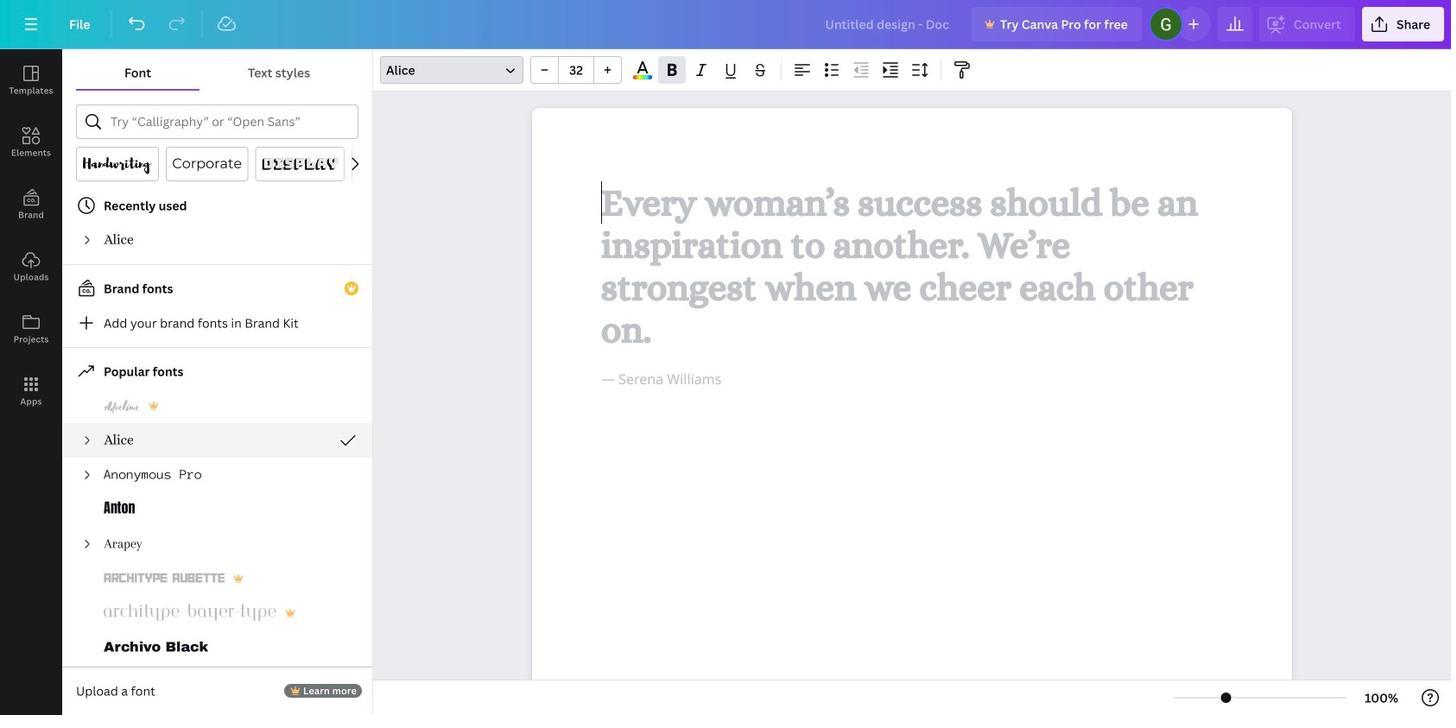 Task type: describe. For each thing, give the bounding box(es) containing it.
– – number field
[[564, 62, 588, 78]]

anton image
[[104, 499, 135, 520]]

display image
[[262, 154, 338, 175]]

Zoom button
[[1354, 684, 1410, 712]]

arapey image
[[104, 534, 143, 555]]

side panel tab list
[[0, 49, 62, 423]]

corporate image
[[173, 154, 242, 175]]

Design title text field
[[812, 7, 965, 41]]

2 alice image from the top
[[104, 430, 133, 451]]



Task type: vqa. For each thing, say whether or not it's contained in the screenshot.
Corporate image
yes



Task type: locate. For each thing, give the bounding box(es) containing it.
alice image
[[104, 230, 133, 251], [104, 430, 133, 451]]

architype bayer-type image
[[104, 603, 277, 624]]

0 vertical spatial alice image
[[104, 230, 133, 251]]

group
[[531, 56, 622, 84]]

1 alice image from the top
[[104, 230, 133, 251]]

main menu bar
[[0, 0, 1452, 49]]

None text field
[[532, 108, 1293, 716]]

alice image down advetime image
[[104, 430, 133, 451]]

advetime image
[[104, 396, 140, 417]]

alice image down handwriting image
[[104, 230, 133, 251]]

arial image
[[104, 672, 130, 693]]

archivo black image
[[104, 638, 208, 658]]

handwriting image
[[83, 154, 152, 175]]

color range image
[[634, 75, 652, 80]]

architype aubette image
[[104, 569, 225, 589]]

anonymous pro image
[[104, 465, 201, 486]]

Try "Calligraphy" or "Open Sans" search field
[[111, 105, 347, 138]]

1 vertical spatial alice image
[[104, 430, 133, 451]]



